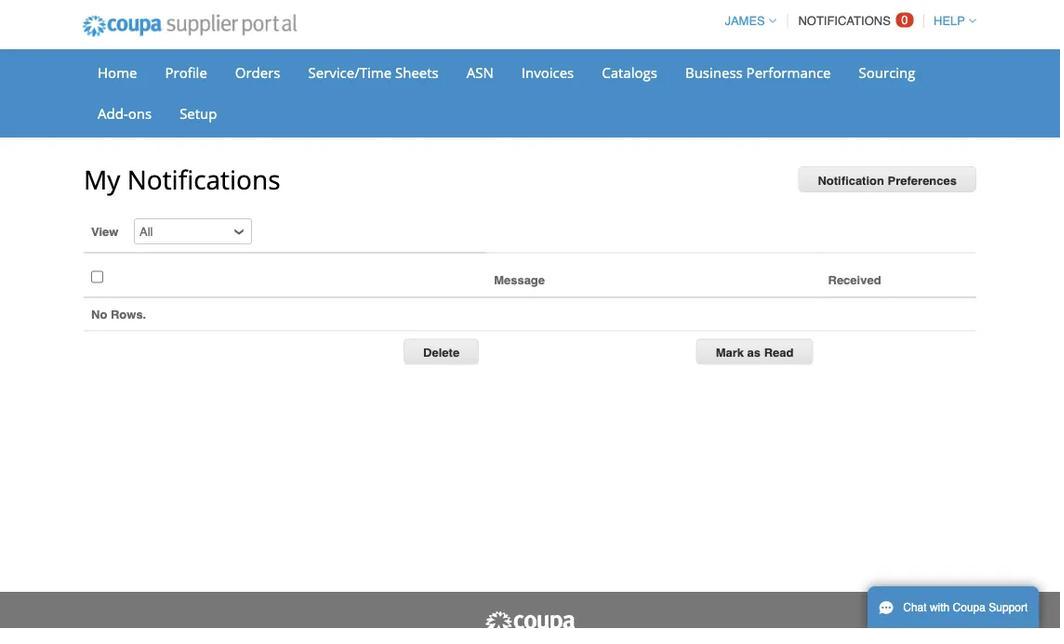 Task type: locate. For each thing, give the bounding box(es) containing it.
home link
[[86, 59, 149, 87]]

no rows.
[[91, 308, 146, 321]]

service/time sheets
[[308, 63, 439, 82]]

my
[[84, 162, 120, 197]]

performance
[[747, 63, 831, 82]]

service/time
[[308, 63, 392, 82]]

as
[[748, 346, 761, 360]]

coupa supplier portal image
[[70, 3, 310, 49], [484, 611, 577, 630]]

setup link
[[168, 100, 229, 127]]

catalogs link
[[590, 59, 670, 87]]

0 vertical spatial notifications
[[799, 14, 891, 28]]

ons
[[128, 104, 152, 123]]

received
[[829, 273, 882, 287]]

orders link
[[223, 59, 293, 87]]

navigation
[[717, 3, 977, 39]]

catalogs
[[602, 63, 658, 82]]

0 horizontal spatial notifications
[[127, 162, 281, 197]]

notification preferences link
[[799, 167, 977, 193]]

notification
[[818, 174, 885, 187]]

add-ons
[[98, 104, 152, 123]]

chat
[[904, 602, 927, 615]]

home
[[98, 63, 137, 82]]

setup
[[180, 104, 217, 123]]

0 vertical spatial coupa supplier portal image
[[70, 3, 310, 49]]

business
[[686, 63, 743, 82]]

help
[[934, 14, 966, 28]]

1 vertical spatial notifications
[[127, 162, 281, 197]]

1 vertical spatial coupa supplier portal image
[[484, 611, 577, 630]]

profile link
[[153, 59, 219, 87]]

notifications down setup 'link' on the top
[[127, 162, 281, 197]]

orders
[[235, 63, 281, 82]]

invoices link
[[510, 59, 586, 87]]

support
[[989, 602, 1028, 615]]

invoices
[[522, 63, 574, 82]]

profile
[[165, 63, 207, 82]]

help link
[[926, 14, 977, 28]]

james link
[[717, 14, 777, 28]]

1 horizontal spatial notifications
[[799, 14, 891, 28]]

notifications left 0
[[799, 14, 891, 28]]

notifications
[[799, 14, 891, 28], [127, 162, 281, 197]]

None checkbox
[[91, 265, 103, 289]]

message
[[494, 273, 545, 287]]



Task type: vqa. For each thing, say whether or not it's contained in the screenshot.
'Environment,'
no



Task type: describe. For each thing, give the bounding box(es) containing it.
coupa
[[953, 602, 986, 615]]

business performance
[[686, 63, 831, 82]]

preferences
[[888, 174, 957, 187]]

rows.
[[111, 308, 146, 321]]

mark as read button
[[697, 339, 814, 365]]

james
[[725, 14, 766, 28]]

asn
[[467, 63, 494, 82]]

read
[[765, 346, 794, 360]]

my notifications
[[84, 162, 281, 197]]

mark as read
[[716, 346, 794, 360]]

add-ons link
[[86, 100, 164, 127]]

add-
[[98, 104, 128, 123]]

with
[[930, 602, 950, 615]]

sheets
[[395, 63, 439, 82]]

asn link
[[455, 59, 506, 87]]

notifications 0
[[799, 13, 909, 28]]

notifications inside notifications 0
[[799, 14, 891, 28]]

navigation containing notifications 0
[[717, 3, 977, 39]]

0 horizontal spatial coupa supplier portal image
[[70, 3, 310, 49]]

chat with coupa support
[[904, 602, 1028, 615]]

mark
[[716, 346, 744, 360]]

sourcing link
[[847, 59, 928, 87]]

delete
[[423, 346, 460, 360]]

view
[[91, 225, 119, 239]]

chat with coupa support button
[[868, 587, 1040, 630]]

1 horizontal spatial coupa supplier portal image
[[484, 611, 577, 630]]

business performance link
[[674, 59, 843, 87]]

sourcing
[[859, 63, 916, 82]]

service/time sheets link
[[296, 59, 451, 87]]

no
[[91, 308, 107, 321]]

delete button
[[404, 339, 479, 365]]

0
[[902, 13, 909, 27]]

notification preferences
[[818, 174, 957, 187]]



